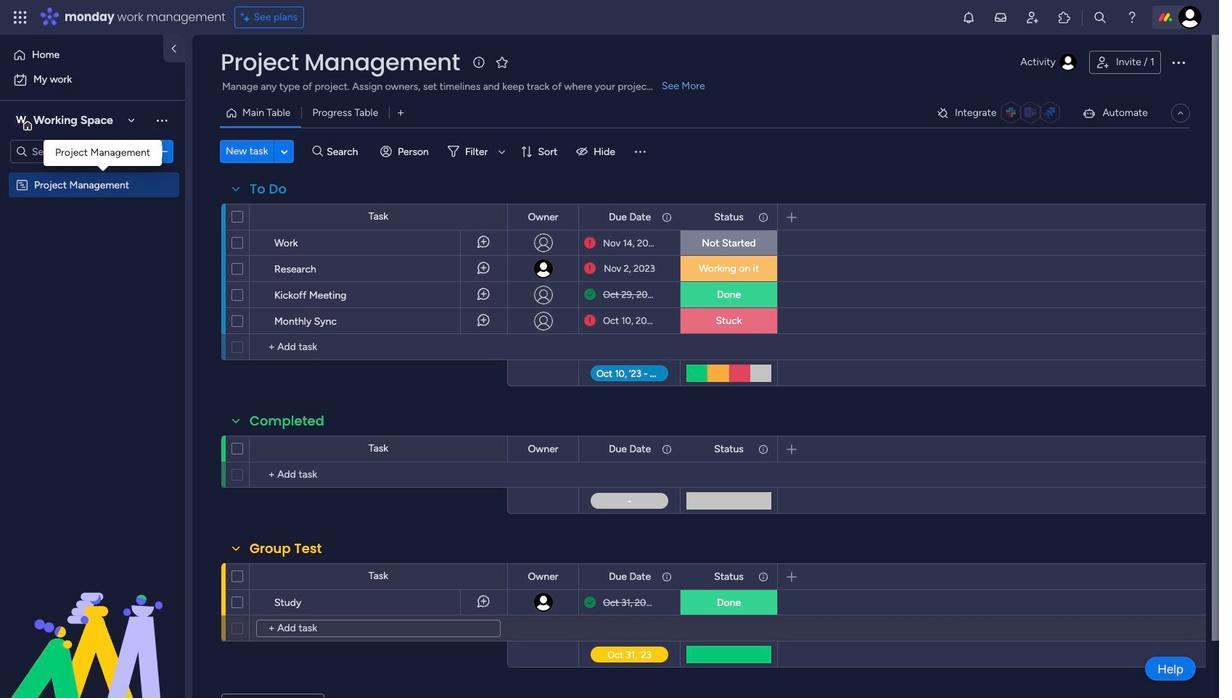 Task type: vqa. For each thing, say whether or not it's contained in the screenshot.
Add to favorites image
yes



Task type: describe. For each thing, give the bounding box(es) containing it.
invite members image
[[1026, 10, 1040, 25]]

0 vertical spatial + add task text field
[[257, 339, 501, 356]]

v2 search image
[[312, 144, 323, 160]]

search everything image
[[1093, 10, 1108, 25]]

Search field
[[323, 142, 367, 162]]

1 v2 overdue deadline image from the top
[[584, 236, 596, 250]]

v2 overdue deadline image
[[584, 314, 596, 328]]

2 vertical spatial option
[[0, 172, 185, 175]]

update feed image
[[994, 10, 1008, 25]]

2 v2 overdue deadline image from the top
[[584, 262, 596, 276]]

workspace image
[[14, 113, 28, 128]]

workspace selection element
[[14, 112, 115, 131]]

board activity image
[[1060, 54, 1077, 71]]

workspace options image
[[155, 113, 169, 128]]

select product image
[[13, 10, 28, 25]]

Search in workspace field
[[30, 143, 121, 160]]

+ Add task text field
[[257, 467, 501, 484]]

collapse board header image
[[1175, 107, 1187, 119]]



Task type: locate. For each thing, give the bounding box(es) containing it.
lottie animation image
[[0, 552, 185, 699]]

angle down image
[[281, 146, 288, 157]]

column information image
[[758, 212, 769, 223], [661, 444, 673, 455], [758, 444, 769, 455], [661, 572, 673, 583], [758, 572, 769, 583]]

add view image
[[398, 108, 404, 119]]

notifications image
[[962, 10, 976, 25]]

see plans image
[[241, 9, 254, 25]]

2 v2 done deadline image from the top
[[584, 596, 596, 610]]

1 vertical spatial + add task text field
[[256, 621, 501, 638]]

1 vertical spatial v2 done deadline image
[[584, 596, 596, 610]]

lottie animation element
[[0, 552, 185, 699]]

+ Add task text field
[[257, 339, 501, 356], [256, 621, 501, 638]]

help image
[[1125, 10, 1140, 25]]

options image
[[1170, 54, 1187, 71], [155, 144, 169, 159], [202, 225, 213, 261], [202, 251, 213, 287], [202, 277, 213, 313], [202, 303, 213, 339], [202, 585, 213, 621]]

show board description image
[[470, 55, 488, 70]]

0 vertical spatial v2 overdue deadline image
[[584, 236, 596, 250]]

None field
[[217, 47, 464, 78], [246, 180, 290, 199], [524, 209, 562, 225], [605, 209, 655, 225], [711, 209, 747, 225], [246, 412, 328, 431], [524, 442, 562, 458], [605, 442, 655, 458], [711, 442, 747, 458], [246, 540, 326, 559], [524, 569, 562, 585], [605, 569, 655, 585], [711, 569, 747, 585], [217, 47, 464, 78], [246, 180, 290, 199], [524, 209, 562, 225], [605, 209, 655, 225], [711, 209, 747, 225], [246, 412, 328, 431], [524, 442, 562, 458], [605, 442, 655, 458], [711, 442, 747, 458], [246, 540, 326, 559], [524, 569, 562, 585], [605, 569, 655, 585], [711, 569, 747, 585]]

0 vertical spatial v2 done deadline image
[[584, 288, 596, 302]]

bob builder image
[[1179, 6, 1202, 29]]

1 vertical spatial option
[[9, 68, 176, 91]]

menu image
[[633, 144, 647, 159]]

1 v2 done deadline image from the top
[[584, 288, 596, 302]]

column information image
[[661, 212, 673, 223]]

monday marketplace image
[[1058, 10, 1072, 25]]

v2 done deadline image
[[584, 288, 596, 302], [584, 596, 596, 610]]

v2 overdue deadline image
[[584, 236, 596, 250], [584, 262, 596, 276]]

list box
[[0, 169, 185, 393]]

1 vertical spatial v2 overdue deadline image
[[584, 262, 596, 276]]

add to favorites image
[[495, 55, 509, 69]]

0 vertical spatial option
[[9, 44, 155, 67]]

arrow down image
[[493, 143, 511, 160]]

option
[[9, 44, 155, 67], [9, 68, 176, 91], [0, 172, 185, 175]]



